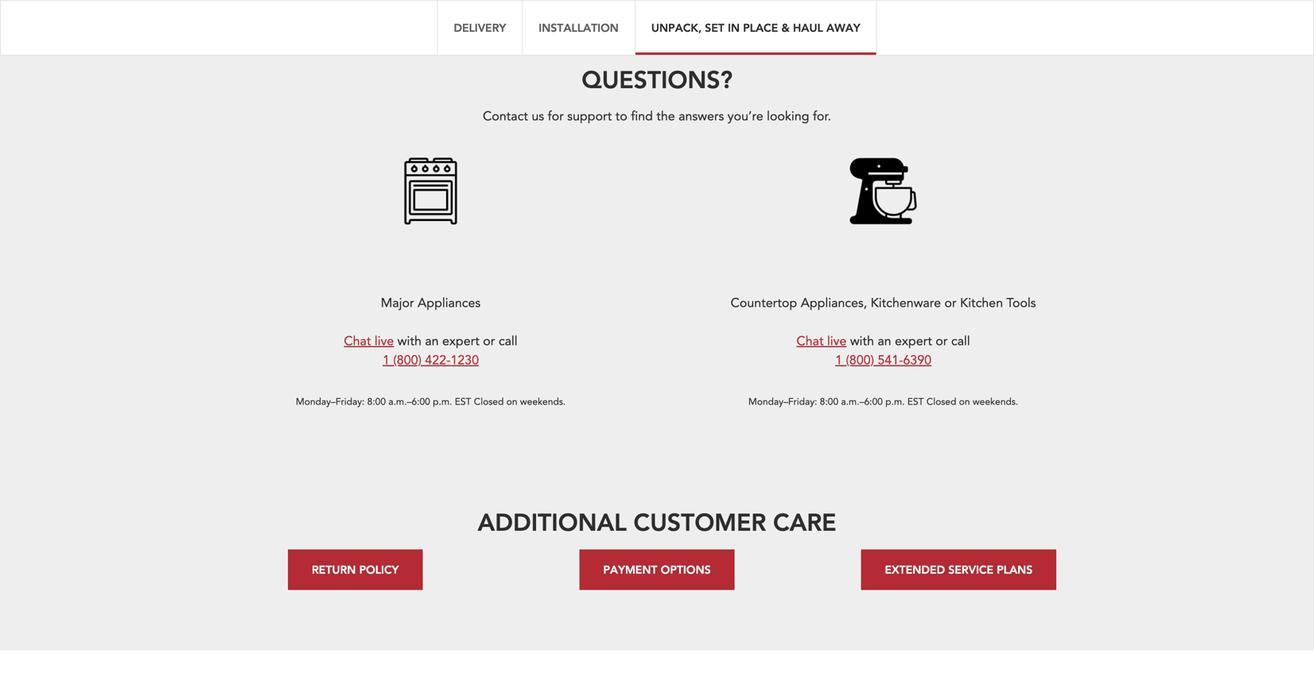 Task type: vqa. For each thing, say whether or not it's contained in the screenshot.
Or within the Chat live with an expert or call 1 (800) 422-1230
yes



Task type: describe. For each thing, give the bounding box(es) containing it.
service
[[948, 562, 994, 577]]

1 (800) 541-6390 link
[[835, 351, 932, 369]]

1 weekends. from the left
[[520, 395, 566, 408]]

installation
[[539, 20, 619, 35]]

extended service plans link
[[861, 550, 1057, 590]]

policy
[[359, 562, 399, 577]]

1 est from the left
[[455, 395, 471, 408]]

an for chat live with an expert or call 1 (800) 422-1230
[[425, 332, 439, 350]]

1 inside chat live with an expert or call 1 (800) 422-1230
[[383, 351, 390, 369]]

support
[[567, 107, 612, 124]]

call for chat live with an expert or call 1 (800) 422-1230
[[499, 332, 518, 350]]

questions?
[[582, 63, 733, 94]]

for.
[[813, 107, 831, 124]]

you're
[[728, 107, 763, 124]]

set
[[705, 20, 725, 35]]

customer
[[634, 506, 766, 537]]

additional
[[478, 506, 627, 537]]

2 closed from the left
[[927, 395, 957, 408]]

care
[[773, 506, 837, 537]]

2 1 from the left
[[835, 351, 842, 369]]

major appliances
[[381, 294, 481, 312]]

chat live with an expert or call
[[797, 332, 970, 350]]

6390
[[903, 351, 932, 369]]

call for chat live with an expert or call
[[951, 332, 970, 350]]

payment options link
[[579, 550, 735, 590]]

2 p.m. from the left
[[886, 395, 905, 408]]

2 monday–friday: 8:00 a.m.–6:00 p.m. est closed on weekends. from the left
[[749, 395, 1018, 408]]

1230
[[451, 351, 479, 369]]

countertop appliances, kitchenware or kitchen tools
[[731, 294, 1036, 312]]

options
[[661, 562, 711, 577]]

chat live link for countertop
[[797, 332, 847, 350]]

2 est from the left
[[908, 395, 924, 408]]

return
[[312, 562, 356, 577]]

2 (800) from the left
[[846, 351, 874, 369]]

appliances
[[418, 294, 481, 312]]

place
[[743, 20, 778, 35]]

1 (800) 422-1230 link
[[383, 351, 479, 369]]

unpack, set in place & haul away button
[[635, 0, 877, 56]]

2 weekends. from the left
[[973, 395, 1018, 408]]

with for chat live with an expert or call 1 (800) 422-1230
[[398, 332, 422, 350]]

delivery
[[454, 20, 506, 35]]

looking
[[767, 107, 809, 124]]

1 closed from the left
[[474, 395, 504, 408]]

answers
[[679, 107, 724, 124]]

or for chat live with an expert or call 1 (800) 422-1230
[[483, 332, 495, 350]]

live for chat live with an expert or call
[[827, 332, 847, 350]]

countertop
[[731, 294, 797, 312]]

chat live link for major
[[344, 332, 394, 350]]

1 on from the left
[[506, 395, 517, 408]]

1 8:00 from the left
[[367, 395, 386, 408]]

1 (800) 541-6390
[[835, 351, 932, 369]]

or for chat live with an expert or call
[[936, 332, 948, 350]]



Task type: locate. For each thing, give the bounding box(es) containing it.
(800) left 422-
[[393, 351, 422, 369]]

chat live with an expert or call 1 (800) 422-1230
[[344, 332, 518, 369]]

1 horizontal spatial weekends.
[[973, 395, 1018, 408]]

with inside chat live with an expert or call 1 (800) 422-1230
[[398, 332, 422, 350]]

0 horizontal spatial call
[[499, 332, 518, 350]]

1 an from the left
[[425, 332, 439, 350]]

expert
[[442, 332, 480, 350], [895, 332, 932, 350]]

1 a.m.–6:00 from the left
[[389, 395, 430, 408]]

1 horizontal spatial closed
[[927, 395, 957, 408]]

1
[[383, 351, 390, 369], [835, 351, 842, 369]]

haul
[[793, 20, 823, 35]]

1 horizontal spatial monday–friday: 8:00 a.m.–6:00 p.m. est closed on weekends.
[[749, 395, 1018, 408]]

1 call from the left
[[499, 332, 518, 350]]

(800)
[[393, 351, 422, 369], [846, 351, 874, 369]]

p.m. down 541-
[[886, 395, 905, 408]]

2 live from the left
[[827, 332, 847, 350]]

chat live link
[[344, 332, 394, 350], [797, 332, 847, 350]]

extended service plans
[[885, 562, 1033, 577]]

1 horizontal spatial p.m.
[[886, 395, 905, 408]]

find
[[631, 107, 653, 124]]

delivery button
[[437, 0, 522, 56]]

2 a.m.–6:00 from the left
[[841, 395, 883, 408]]

away
[[826, 20, 861, 35]]

1 expert from the left
[[442, 332, 480, 350]]

(800) inside chat live with an expert or call 1 (800) 422-1230
[[393, 351, 422, 369]]

with up 1 (800) 541-6390
[[850, 332, 874, 350]]

1 chat live link from the left
[[344, 332, 394, 350]]

p.m.
[[433, 395, 452, 408], [886, 395, 905, 408]]

0 horizontal spatial (800)
[[393, 351, 422, 369]]

1 horizontal spatial 8:00
[[820, 395, 839, 408]]

live
[[375, 332, 394, 350], [827, 332, 847, 350]]

0 horizontal spatial 8:00
[[367, 395, 386, 408]]

0 horizontal spatial monday–friday:
[[296, 395, 365, 408]]

or inside chat live with an expert or call 1 (800) 422-1230
[[483, 332, 495, 350]]

2 call from the left
[[951, 332, 970, 350]]

2 chat live link from the left
[[797, 332, 847, 350]]

est
[[455, 395, 471, 408], [908, 395, 924, 408]]

1 horizontal spatial a.m.–6:00
[[841, 395, 883, 408]]

1 horizontal spatial 1
[[835, 351, 842, 369]]

expert up 1230
[[442, 332, 480, 350]]

expert up the 6390
[[895, 332, 932, 350]]

chat for chat live with an expert or call 1 (800) 422-1230
[[344, 332, 371, 350]]

1 p.m. from the left
[[433, 395, 452, 408]]

closed down 1230
[[474, 395, 504, 408]]

a.m.–6:00 down 1 (800) 422-1230 link
[[389, 395, 430, 408]]

0 horizontal spatial weekends.
[[520, 395, 566, 408]]

expert inside chat live with an expert or call 1 (800) 422-1230
[[442, 332, 480, 350]]

0 horizontal spatial monday–friday: 8:00 a.m.–6:00 p.m. est closed on weekends.
[[296, 395, 566, 408]]

with
[[398, 332, 422, 350], [850, 332, 874, 350]]

1 horizontal spatial call
[[951, 332, 970, 350]]

kitchen
[[960, 294, 1003, 312]]

0 horizontal spatial est
[[455, 395, 471, 408]]

to
[[615, 107, 628, 124]]

live down major
[[375, 332, 394, 350]]

in
[[728, 20, 740, 35]]

8:00
[[367, 395, 386, 408], [820, 395, 839, 408]]

weekends.
[[520, 395, 566, 408], [973, 395, 1018, 408]]

expert for chat live with an expert or call
[[895, 332, 932, 350]]

0 horizontal spatial on
[[506, 395, 517, 408]]

chat live link down major
[[344, 332, 394, 350]]

return policy link
[[288, 550, 423, 590]]

1 horizontal spatial with
[[850, 332, 874, 350]]

monday–friday: 8:00 a.m.–6:00 p.m. est closed on weekends. down 1 (800) 541-6390 link
[[749, 395, 1018, 408]]

1 (800) from the left
[[393, 351, 422, 369]]

1 horizontal spatial an
[[878, 332, 892, 350]]

appliances,
[[801, 294, 867, 312]]

an for chat live with an expert or call
[[878, 332, 892, 350]]

call
[[499, 332, 518, 350], [951, 332, 970, 350]]

1 horizontal spatial on
[[959, 395, 970, 408]]

plans
[[997, 562, 1033, 577]]

chat live link down the appliances,
[[797, 332, 847, 350]]

a.m.–6:00 down 1 (800) 541-6390 link
[[841, 395, 883, 408]]

0 horizontal spatial chat
[[344, 332, 371, 350]]

live inside chat live with an expert or call 1 (800) 422-1230
[[375, 332, 394, 350]]

a.m.–6:00
[[389, 395, 430, 408], [841, 395, 883, 408]]

0 horizontal spatial a.m.–6:00
[[389, 395, 430, 408]]

est down the 6390
[[908, 395, 924, 408]]

2 8:00 from the left
[[820, 395, 839, 408]]

422-
[[425, 351, 451, 369]]

chat
[[344, 332, 371, 350], [797, 332, 824, 350]]

2 an from the left
[[878, 332, 892, 350]]

chat inside chat live with an expert or call 1 (800) 422-1230
[[344, 332, 371, 350]]

additional customer care
[[478, 506, 837, 537]]

0 horizontal spatial live
[[375, 332, 394, 350]]

payment
[[603, 562, 658, 577]]

the
[[657, 107, 675, 124]]

1 down chat live with an expert or call
[[835, 351, 842, 369]]

0 horizontal spatial chat live link
[[344, 332, 394, 350]]

an
[[425, 332, 439, 350], [878, 332, 892, 350]]

2 on from the left
[[959, 395, 970, 408]]

for
[[548, 107, 564, 124]]

with for chat live with an expert or call
[[850, 332, 874, 350]]

expert for chat live with an expert or call 1 (800) 422-1230
[[442, 332, 480, 350]]

1 chat from the left
[[344, 332, 371, 350]]

8:00 down 1 (800) 422-1230 link
[[367, 395, 386, 408]]

closed
[[474, 395, 504, 408], [927, 395, 957, 408]]

1 horizontal spatial monday–friday:
[[749, 395, 817, 408]]

est down 1230
[[455, 395, 471, 408]]

&
[[782, 20, 790, 35]]

0 horizontal spatial an
[[425, 332, 439, 350]]

1 horizontal spatial (800)
[[846, 351, 874, 369]]

0 horizontal spatial with
[[398, 332, 422, 350]]

1 left 422-
[[383, 351, 390, 369]]

major
[[381, 294, 414, 312]]

1 1 from the left
[[383, 351, 390, 369]]

tools
[[1007, 294, 1036, 312]]

payment options
[[603, 562, 711, 577]]

installation button
[[522, 0, 635, 56]]

1 with from the left
[[398, 332, 422, 350]]

0 horizontal spatial 1
[[383, 351, 390, 369]]

monday–friday:
[[296, 395, 365, 408], [749, 395, 817, 408]]

1 horizontal spatial chat
[[797, 332, 824, 350]]

1 horizontal spatial expert
[[895, 332, 932, 350]]

0 horizontal spatial closed
[[474, 395, 504, 408]]

or
[[945, 294, 957, 312], [483, 332, 495, 350], [936, 332, 948, 350]]

an inside chat live with an expert or call 1 (800) 422-1230
[[425, 332, 439, 350]]

p.m. down 422-
[[433, 395, 452, 408]]

1 horizontal spatial est
[[908, 395, 924, 408]]

us
[[532, 107, 544, 124]]

kitchenware
[[871, 294, 941, 312]]

1 horizontal spatial chat live link
[[797, 332, 847, 350]]

1 monday–friday: from the left
[[296, 395, 365, 408]]

an up 1 (800) 541-6390
[[878, 332, 892, 350]]

unpack, set in place & haul away
[[651, 20, 861, 35]]

0 horizontal spatial expert
[[442, 332, 480, 350]]

contact us for support to find the answers you're looking for.
[[483, 107, 831, 124]]

return policy
[[312, 562, 399, 577]]

on
[[506, 395, 517, 408], [959, 395, 970, 408]]

closed down the 6390
[[927, 395, 957, 408]]

live down the appliances,
[[827, 332, 847, 350]]

1 monday–friday: 8:00 a.m.–6:00 p.m. est closed on weekends. from the left
[[296, 395, 566, 408]]

live for chat live with an expert or call 1 (800) 422-1230
[[375, 332, 394, 350]]

with up 1 (800) 422-1230 link
[[398, 332, 422, 350]]

1 horizontal spatial live
[[827, 332, 847, 350]]

monday–friday: 8:00 a.m.–6:00 p.m. est closed on weekends. down 1 (800) 422-1230 link
[[296, 395, 566, 408]]

2 expert from the left
[[895, 332, 932, 350]]

contact
[[483, 107, 528, 124]]

541-
[[878, 351, 903, 369]]

(800) down chat live with an expert or call
[[846, 351, 874, 369]]

1 live from the left
[[375, 332, 394, 350]]

extended
[[885, 562, 945, 577]]

2 with from the left
[[850, 332, 874, 350]]

an up 1 (800) 422-1230 link
[[425, 332, 439, 350]]

2 chat from the left
[[797, 332, 824, 350]]

8:00 down 1 (800) 541-6390 link
[[820, 395, 839, 408]]

2 monday–friday: from the left
[[749, 395, 817, 408]]

chat for chat live with an expert or call
[[797, 332, 824, 350]]

call inside chat live with an expert or call 1 (800) 422-1230
[[499, 332, 518, 350]]

monday–friday: 8:00 a.m.–6:00 p.m. est closed on weekends.
[[296, 395, 566, 408], [749, 395, 1018, 408]]

unpack,
[[651, 20, 702, 35]]

0 horizontal spatial p.m.
[[433, 395, 452, 408]]



